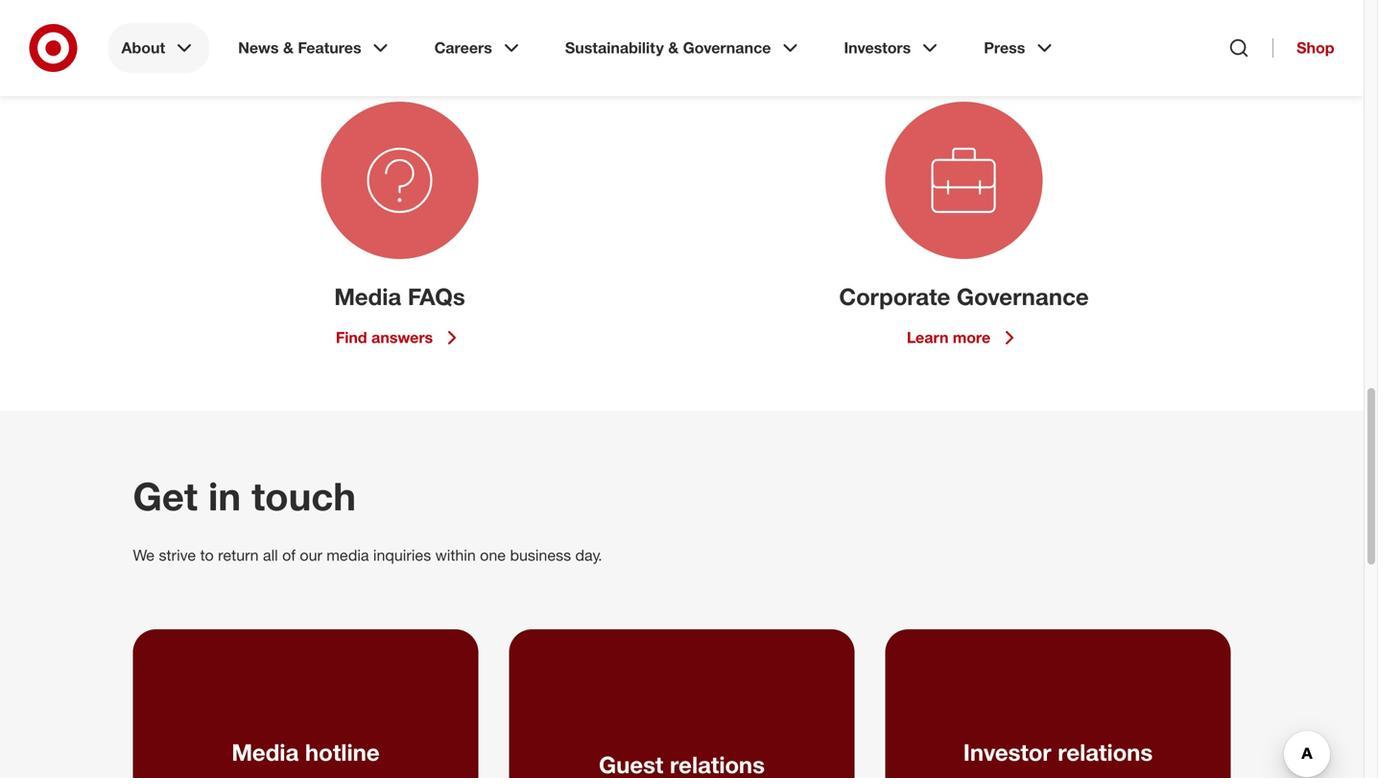 Task type: locate. For each thing, give the bounding box(es) containing it.
governance
[[683, 38, 771, 57], [957, 283, 1090, 311]]

learn more
[[907, 328, 991, 347]]

press
[[984, 38, 1026, 57]]

investors
[[844, 38, 911, 57]]

investors link
[[831, 23, 956, 73]]

about
[[121, 38, 165, 57]]

media up find
[[334, 283, 402, 311]]

inquiries
[[373, 546, 431, 565]]

more
[[953, 328, 991, 347]]

answers
[[372, 328, 433, 347]]

we strive to return all of our media inquiries within one business day.
[[133, 546, 603, 565]]

& right news
[[283, 38, 294, 57]]

investor
[[964, 739, 1052, 767]]

learn
[[907, 328, 949, 347]]

0 horizontal spatial governance
[[683, 38, 771, 57]]

find
[[336, 328, 367, 347]]

0 horizontal spatial media
[[232, 739, 299, 767]]

1 horizontal spatial media
[[334, 283, 402, 311]]

sustainability
[[565, 38, 664, 57]]

our
[[300, 546, 322, 565]]

0 vertical spatial media
[[334, 283, 402, 311]]

faqs
[[408, 283, 465, 311]]

& for governance
[[669, 38, 679, 57]]

1 horizontal spatial &
[[669, 38, 679, 57]]

careers link
[[421, 23, 537, 73]]

get in touch
[[133, 473, 356, 520]]

to
[[200, 546, 214, 565]]

news
[[238, 38, 279, 57]]

shop
[[1297, 38, 1335, 57]]

1 vertical spatial media
[[232, 739, 299, 767]]

&
[[283, 38, 294, 57], [669, 38, 679, 57]]

2 & from the left
[[669, 38, 679, 57]]

media
[[334, 283, 402, 311], [232, 739, 299, 767]]

return
[[218, 546, 259, 565]]

corporate governance
[[840, 283, 1090, 311]]

one
[[480, 546, 506, 565]]

0 horizontal spatial &
[[283, 38, 294, 57]]

media left hotline
[[232, 739, 299, 767]]

touch
[[252, 473, 356, 520]]

media
[[327, 546, 369, 565]]

1 & from the left
[[283, 38, 294, 57]]

& right sustainability
[[669, 38, 679, 57]]

all
[[263, 546, 278, 565]]

shop link
[[1273, 38, 1335, 58]]

day.
[[576, 546, 603, 565]]

about link
[[108, 23, 209, 73]]

sustainability & governance link
[[552, 23, 816, 73]]

news & features link
[[225, 23, 406, 73]]

1 vertical spatial governance
[[957, 283, 1090, 311]]



Task type: describe. For each thing, give the bounding box(es) containing it.
find answers
[[336, 328, 433, 347]]

find answers link
[[336, 326, 464, 350]]

media for media hotline
[[232, 739, 299, 767]]

1 horizontal spatial governance
[[957, 283, 1090, 311]]

media faqs
[[334, 283, 465, 311]]

features
[[298, 38, 362, 57]]

press link
[[971, 23, 1070, 73]]

news & features
[[238, 38, 362, 57]]

media for media faqs
[[334, 283, 402, 311]]

within
[[436, 546, 476, 565]]

business
[[510, 546, 571, 565]]

investor relations
[[964, 739, 1153, 767]]

learn more link
[[907, 326, 1022, 350]]

in
[[208, 473, 241, 520]]

of
[[282, 546, 296, 565]]

corporate
[[840, 283, 951, 311]]

get
[[133, 473, 198, 520]]

& for features
[[283, 38, 294, 57]]

hotline
[[305, 739, 380, 767]]

0 vertical spatial governance
[[683, 38, 771, 57]]

strive
[[159, 546, 196, 565]]

we
[[133, 546, 155, 565]]

media hotline
[[232, 739, 380, 767]]

careers
[[435, 38, 492, 57]]

sustainability & governance
[[565, 38, 771, 57]]

relations
[[1058, 739, 1153, 767]]



Task type: vqa. For each thing, say whether or not it's contained in the screenshot.
Sustainability & Governance
yes



